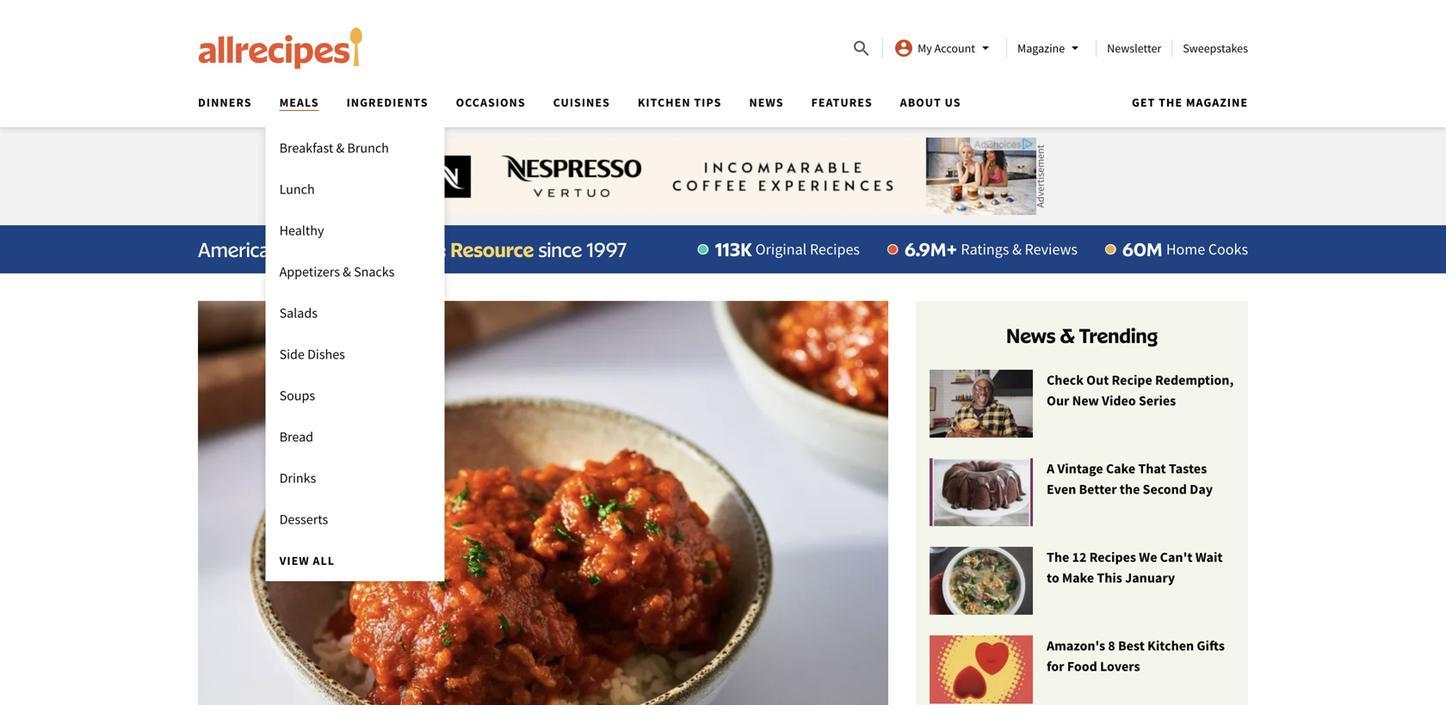 Task type: vqa. For each thing, say whether or not it's contained in the screenshot.
Salads link
yes



Task type: locate. For each thing, give the bounding box(es) containing it.
1 horizontal spatial recipes
[[1090, 549, 1136, 567]]

original
[[756, 240, 807, 259]]

gifts
[[1197, 638, 1225, 655]]

1 horizontal spatial news
[[1006, 323, 1056, 348]]

view
[[279, 554, 310, 569]]

recipes inside the 12 recipes we can't wait to make this january
[[1090, 549, 1136, 567]]

magazine
[[1186, 95, 1248, 110]]

& left brunch
[[336, 139, 345, 157]]

melinda's porcupine meatballs image
[[198, 301, 888, 706]]

video
[[1102, 393, 1136, 410]]

1 horizontal spatial recipe
[[1112, 372, 1153, 389]]

us
[[945, 95, 961, 110]]

0 horizontal spatial recipe
[[386, 237, 446, 262]]

america's #1 trusted recipe resource since 1997
[[198, 237, 628, 262]]

meals link
[[279, 95, 319, 110]]

& right ratings
[[1012, 240, 1022, 259]]

recipe up snacks
[[386, 237, 446, 262]]

about
[[900, 95, 942, 110]]

second
[[1143, 481, 1187, 499]]

home
[[1166, 240, 1205, 259]]

recipes right "original"
[[810, 240, 860, 259]]

news up check
[[1006, 323, 1056, 348]]

& up check
[[1060, 323, 1075, 348]]

0 horizontal spatial kitchen
[[638, 95, 691, 110]]

& inside 'breakfast & brunch' link
[[336, 139, 345, 157]]

redemption,
[[1155, 372, 1234, 389]]

dinners
[[198, 95, 252, 110]]

1 horizontal spatial kitchen
[[1148, 638, 1194, 655]]

get
[[1132, 95, 1156, 110]]

we
[[1139, 549, 1157, 567]]

navigation
[[184, 90, 1248, 582]]

to
[[1047, 570, 1060, 587]]

navigation containing breakfast & brunch
[[184, 90, 1248, 582]]

recipe
[[386, 237, 446, 262], [1112, 372, 1153, 389]]

view all link
[[266, 541, 445, 582]]

kitchen inside navigation
[[638, 95, 691, 110]]

this
[[1097, 570, 1123, 587]]

wait
[[1196, 549, 1223, 567]]

cake
[[1106, 461, 1136, 478]]

make
[[1062, 570, 1094, 587]]

kitchen right best
[[1148, 638, 1194, 655]]

0 vertical spatial recipe
[[386, 237, 446, 262]]

news & trending
[[1006, 323, 1158, 348]]

desserts
[[279, 511, 328, 529]]

recipes up "this"
[[1090, 549, 1136, 567]]

1 vertical spatial recipes
[[1090, 549, 1136, 567]]

banner containing breakfast & brunch
[[0, 0, 1446, 582]]

desserts link
[[266, 499, 445, 541]]

0 vertical spatial kitchen
[[638, 95, 691, 110]]

ingredients link
[[347, 95, 428, 110]]

6.9m+
[[905, 238, 958, 261]]

cuisines
[[553, 95, 610, 110]]

since
[[538, 237, 582, 262]]

that
[[1138, 461, 1166, 478]]

breakfast & brunch link
[[266, 127, 445, 169]]

dishes
[[307, 346, 345, 363]]

my
[[918, 40, 932, 56]]

news inside navigation
[[749, 95, 784, 110]]

silivo silicone heart shaped cake pans on a yellow and red ben-day dot background. image
[[930, 636, 1033, 705]]

a vintage cake that tastes even better the second day
[[1047, 461, 1213, 499]]

1 vertical spatial news
[[1006, 323, 1056, 348]]

magazine button
[[1018, 38, 1086, 59]]

recipes inside 113k original recipes
[[810, 240, 860, 259]]

even
[[1047, 481, 1076, 499]]

about us link
[[900, 95, 961, 110]]

soups link
[[266, 375, 445, 417]]

appetizers & snacks
[[279, 263, 395, 281]]

kitchen left tips
[[638, 95, 691, 110]]

kitchen tips
[[638, 95, 722, 110]]

kitchen inside 'amazon's 8 best kitchen gifts for food lovers'
[[1148, 638, 1194, 655]]

0 vertical spatial recipes
[[810, 240, 860, 259]]

1 vertical spatial kitchen
[[1148, 638, 1194, 655]]

& inside appetizers & snacks link
[[343, 263, 351, 281]]

60m
[[1123, 238, 1163, 261]]

recipe up 'video'
[[1112, 372, 1153, 389]]

the
[[1120, 481, 1140, 499]]

occasions
[[456, 95, 526, 110]]

tunnel of fudge cake, chocolate bundt cake on cake stand with purple border image
[[930, 459, 1033, 528]]

news link
[[749, 95, 784, 110]]

tips
[[694, 95, 722, 110]]

ingredients
[[347, 95, 428, 110]]

banner
[[0, 0, 1446, 582]]

1997
[[587, 237, 628, 262]]

check out recipe redemption, our new video series
[[1047, 372, 1234, 410]]

recipes for the
[[1090, 549, 1136, 567]]

for
[[1047, 659, 1065, 676]]

0 vertical spatial news
[[749, 95, 784, 110]]

& for appetizers & snacks
[[343, 263, 351, 281]]

sweepstakes link
[[1183, 40, 1248, 56]]

account
[[935, 40, 975, 56]]

news right tips
[[749, 95, 784, 110]]

brunch
[[347, 139, 389, 157]]

search image
[[852, 38, 872, 59]]

breakfast & brunch
[[279, 139, 389, 157]]

recipes
[[810, 240, 860, 259], [1090, 549, 1136, 567]]

1 vertical spatial recipe
[[1112, 372, 1153, 389]]

0 horizontal spatial news
[[749, 95, 784, 110]]

drinks link
[[266, 458, 445, 499]]

& down trusted
[[343, 263, 351, 281]]

0 horizontal spatial recipes
[[810, 240, 860, 259]]

home image
[[198, 28, 363, 69]]

meals
[[279, 95, 319, 110]]

overhead view of italian wedding soup with carrots, greens, orzo pasta and meatballs in a white bowl image
[[930, 548, 1033, 617]]



Task type: describe. For each thing, give the bounding box(es) containing it.
healthy
[[279, 222, 324, 239]]

tastes
[[1169, 461, 1207, 478]]

cuisines link
[[553, 95, 610, 110]]

view all
[[279, 554, 335, 569]]

best
[[1118, 638, 1145, 655]]

113k original recipes
[[715, 238, 860, 261]]

check
[[1047, 372, 1084, 389]]

salads
[[279, 305, 318, 322]]

trending
[[1079, 323, 1158, 348]]

recipe inside check out recipe redemption, our new video series
[[1112, 372, 1153, 389]]

my account button
[[894, 38, 996, 59]]

resource
[[450, 237, 534, 262]]

appetizers & snacks link
[[266, 251, 445, 293]]

side
[[279, 346, 305, 363]]

news for news & trending
[[1006, 323, 1056, 348]]

salads link
[[266, 293, 445, 334]]

side dishes link
[[266, 334, 445, 375]]

our
[[1047, 393, 1070, 410]]

snacks
[[354, 263, 395, 281]]

60m home cooks
[[1123, 238, 1248, 261]]

dinners link
[[198, 95, 252, 110]]

about us
[[900, 95, 961, 110]]

the
[[1159, 95, 1183, 110]]

get the magazine link
[[1132, 95, 1248, 110]]

recipes for 113k
[[810, 240, 860, 259]]

new
[[1072, 393, 1099, 410]]

my account
[[918, 40, 975, 56]]

side dishes
[[279, 346, 345, 363]]

reviews
[[1025, 240, 1078, 259]]

news for the news link
[[749, 95, 784, 110]]

newsletter
[[1107, 40, 1162, 56]]

series
[[1139, 393, 1176, 410]]

better
[[1079, 481, 1117, 499]]

kitchen tips link
[[638, 95, 722, 110]]

magazine
[[1018, 40, 1065, 56]]

healthy link
[[266, 210, 445, 251]]

amazon's 8 best kitchen gifts for food lovers link
[[930, 636, 1235, 705]]

6.9m+ ratings & reviews
[[905, 238, 1078, 261]]

lunch link
[[266, 169, 445, 210]]

& inside '6.9m+ ratings & reviews'
[[1012, 240, 1022, 259]]

cooks
[[1209, 240, 1248, 259]]

the 12 recipes we can't wait to make this january
[[1047, 549, 1223, 587]]

newsletter button
[[1107, 40, 1162, 56]]

a
[[1047, 461, 1055, 478]]

trusted
[[313, 237, 382, 262]]

get the magazine
[[1132, 95, 1248, 110]]

the
[[1047, 549, 1070, 567]]

ratings
[[961, 240, 1009, 259]]

january
[[1125, 570, 1175, 587]]

food
[[1067, 659, 1097, 676]]

features link
[[811, 95, 873, 110]]

features
[[811, 95, 873, 110]]

roscoe hall holding a bowl from the one pan mac n cheese redux recipe image
[[930, 370, 1033, 439]]

soups
[[279, 387, 315, 405]]

#1
[[285, 237, 309, 262]]

drinks
[[279, 470, 316, 487]]

amazon's
[[1047, 638, 1106, 655]]

breakfast
[[279, 139, 333, 157]]

lunch
[[279, 181, 315, 198]]

all
[[313, 554, 335, 569]]

vintage
[[1058, 461, 1103, 478]]

& for news & trending
[[1060, 323, 1075, 348]]

& for breakfast & brunch
[[336, 139, 345, 157]]

can't
[[1160, 549, 1193, 567]]

caret_down image
[[975, 38, 996, 59]]

caret_down image
[[1065, 38, 1086, 59]]

america's
[[198, 237, 281, 262]]

8
[[1108, 638, 1116, 655]]

bread link
[[266, 417, 445, 458]]

the 12 recipes we can't wait to make this january link
[[930, 548, 1235, 617]]

advertisement element
[[410, 138, 1037, 215]]

12
[[1072, 549, 1087, 567]]

account image
[[894, 38, 914, 59]]

occasions link
[[456, 95, 526, 110]]

appetizers
[[279, 263, 340, 281]]

amazon's 8 best kitchen gifts for food lovers
[[1047, 638, 1225, 676]]

bread
[[279, 429, 313, 446]]

113k
[[715, 238, 752, 261]]

a vintage cake that tastes even better the second day link
[[930, 459, 1235, 528]]

lovers
[[1100, 659, 1140, 676]]



